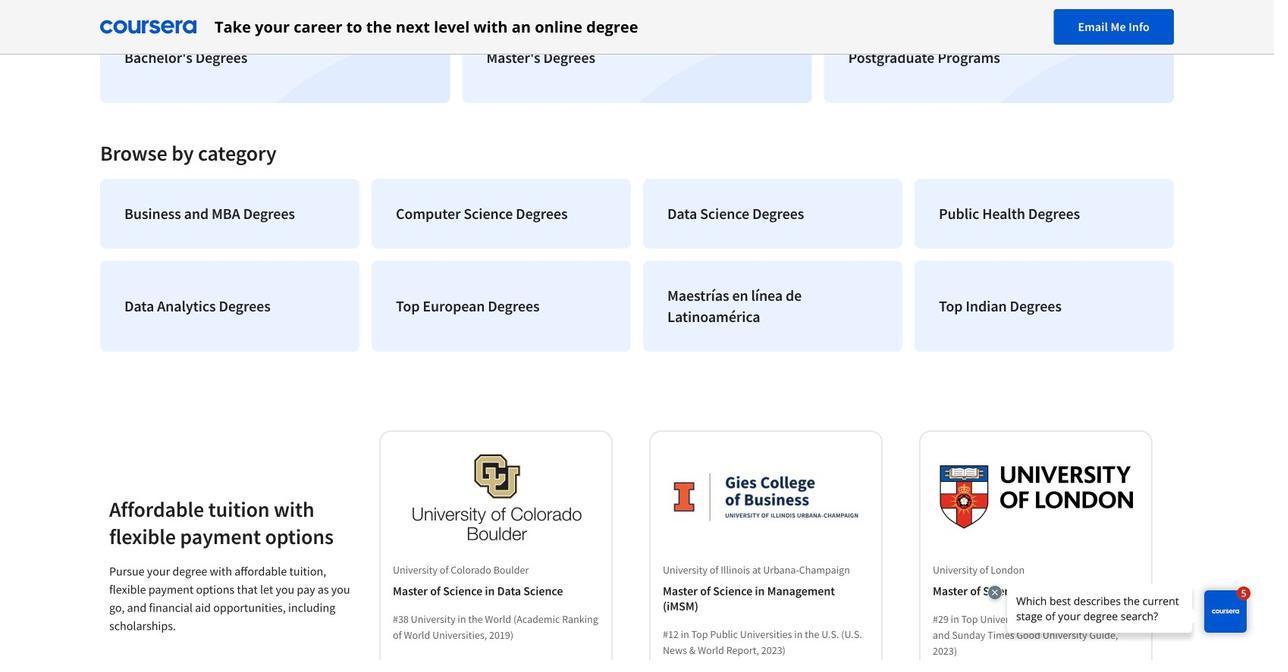 Task type: vqa. For each thing, say whether or not it's contained in the screenshot.
ORLANDO in the right of the page
no



Task type: locate. For each thing, give the bounding box(es) containing it.
university of illinois at urbana-champaign logo image
[[669, 450, 863, 544]]

list
[[94, 12, 1180, 109], [94, 173, 1180, 358]]

coursera image
[[100, 15, 196, 39]]

0 vertical spatial list
[[94, 12, 1180, 109]]

1 vertical spatial list
[[94, 173, 1180, 358]]

university of colorado boulder logo image
[[399, 450, 593, 544]]



Task type: describe. For each thing, give the bounding box(es) containing it.
1 list from the top
[[94, 12, 1180, 109]]

university of london logo image
[[939, 450, 1133, 544]]

2 list from the top
[[94, 173, 1180, 358]]



